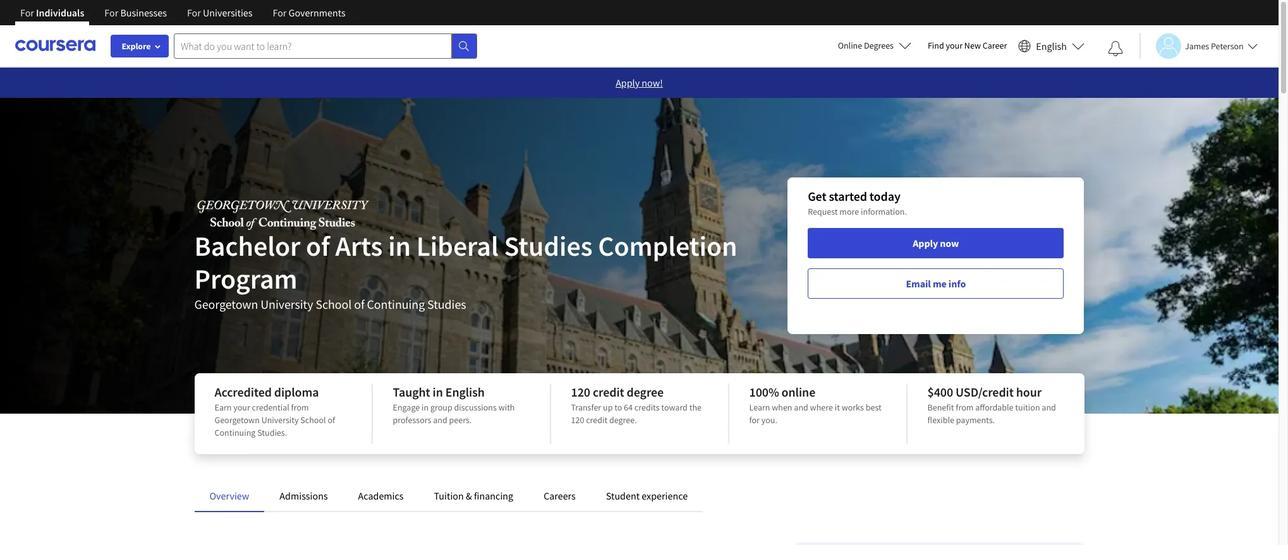 Task type: vqa. For each thing, say whether or not it's contained in the screenshot.


Task type: locate. For each thing, give the bounding box(es) containing it.
1 horizontal spatial from
[[956, 402, 974, 414]]

120 down 'transfer'
[[571, 415, 585, 426]]

school
[[316, 297, 352, 312], [301, 415, 326, 426]]

2 vertical spatial of
[[328, 415, 335, 426]]

it
[[835, 402, 840, 414]]

&
[[466, 490, 472, 503]]

admissions link
[[280, 490, 328, 503]]

1 horizontal spatial continuing
[[367, 297, 425, 312]]

1 vertical spatial georgetown
[[215, 415, 260, 426]]

banner navigation
[[10, 0, 356, 35]]

120 up 'transfer'
[[571, 385, 591, 400]]

for left "universities"
[[187, 6, 201, 19]]

apply for apply now
[[913, 237, 939, 250]]

apply
[[616, 77, 640, 89], [913, 237, 939, 250]]

professors
[[393, 415, 432, 426]]

university
[[261, 297, 313, 312], [262, 415, 299, 426]]

credits
[[635, 402, 660, 414]]

0 horizontal spatial your
[[234, 402, 250, 414]]

student
[[606, 490, 640, 503]]

1 for from the left
[[20, 6, 34, 19]]

school inside accredited diploma earn your credential from georgetown university school of continuing studies.
[[301, 415, 326, 426]]

coursera image
[[15, 36, 95, 56]]

1 horizontal spatial and
[[795, 402, 809, 414]]

0 horizontal spatial from
[[291, 402, 309, 414]]

email me info
[[907, 278, 966, 290]]

for
[[750, 415, 760, 426]]

bachelor
[[194, 229, 301, 264]]

now!
[[642, 77, 663, 89]]

credit down 'transfer'
[[586, 415, 608, 426]]

tuition & financing
[[434, 490, 514, 503]]

0 vertical spatial english
[[1037, 40, 1068, 52]]

0 horizontal spatial studies
[[428, 297, 466, 312]]

0 vertical spatial your
[[946, 40, 963, 51]]

career
[[983, 40, 1008, 51]]

english
[[1037, 40, 1068, 52], [446, 385, 485, 400]]

0 vertical spatial continuing
[[367, 297, 425, 312]]

for left businesses
[[105, 6, 118, 19]]

0 horizontal spatial apply
[[616, 77, 640, 89]]

degree
[[627, 385, 664, 400]]

3 for from the left
[[187, 6, 201, 19]]

taught in english engage in group discussions with professors and peers.
[[393, 385, 515, 426]]

new
[[965, 40, 982, 51]]

for
[[20, 6, 34, 19], [105, 6, 118, 19], [187, 6, 201, 19], [273, 6, 287, 19]]

of inside accredited diploma earn your credential from georgetown university school of continuing studies.
[[328, 415, 335, 426]]

in right arts
[[388, 229, 411, 264]]

from up payments.
[[956, 402, 974, 414]]

1 vertical spatial school
[[301, 415, 326, 426]]

georgetown
[[194, 297, 258, 312], [215, 415, 260, 426]]

from down diploma
[[291, 402, 309, 414]]

1 horizontal spatial in
[[422, 402, 429, 414]]

find your new career
[[928, 40, 1008, 51]]

in
[[388, 229, 411, 264], [433, 385, 443, 400], [422, 402, 429, 414]]

1 vertical spatial english
[[446, 385, 485, 400]]

you.
[[762, 415, 778, 426]]

1 vertical spatial in
[[433, 385, 443, 400]]

2 horizontal spatial and
[[1042, 402, 1057, 414]]

your down accredited
[[234, 402, 250, 414]]

0 horizontal spatial continuing
[[215, 428, 256, 439]]

1 horizontal spatial your
[[946, 40, 963, 51]]

english up discussions
[[446, 385, 485, 400]]

120 credit degree transfer up to 64 credits toward the 120 credit degree.
[[571, 385, 702, 426]]

university inside bachelor of arts in liberal studies completion program georgetown university school of continuing studies
[[261, 297, 313, 312]]

1 horizontal spatial apply
[[913, 237, 939, 250]]

$400
[[928, 385, 954, 400]]

in up group
[[433, 385, 443, 400]]

2 horizontal spatial in
[[433, 385, 443, 400]]

apply left now
[[913, 237, 939, 250]]

0 vertical spatial apply
[[616, 77, 640, 89]]

georgetown inside bachelor of arts in liberal studies completion program georgetown university school of continuing studies
[[194, 297, 258, 312]]

0 vertical spatial university
[[261, 297, 313, 312]]

and down group
[[433, 415, 448, 426]]

james
[[1186, 40, 1210, 52]]

and inside 100% online learn when and where it works best for you.
[[795, 402, 809, 414]]

0 vertical spatial in
[[388, 229, 411, 264]]

None search field
[[174, 33, 477, 58]]

1 from from the left
[[291, 402, 309, 414]]

affordable
[[976, 402, 1014, 414]]

1 vertical spatial your
[[234, 402, 250, 414]]

online
[[838, 40, 863, 51]]

1 vertical spatial university
[[262, 415, 299, 426]]

1 vertical spatial studies
[[428, 297, 466, 312]]

continuing
[[367, 297, 425, 312], [215, 428, 256, 439]]

bachelor of arts in liberal studies completion program georgetown university school of continuing studies
[[194, 229, 738, 312]]

english button
[[1014, 25, 1090, 66]]

100%
[[750, 385, 780, 400]]

apply now button
[[808, 228, 1065, 259]]

and right the tuition
[[1042, 402, 1057, 414]]

of
[[306, 229, 330, 264], [354, 297, 365, 312], [328, 415, 335, 426]]

1 120 from the top
[[571, 385, 591, 400]]

2 for from the left
[[105, 6, 118, 19]]

1 vertical spatial credit
[[586, 415, 608, 426]]

apply left now! at the top of the page
[[616, 77, 640, 89]]

in left group
[[422, 402, 429, 414]]

1 horizontal spatial studies
[[504, 229, 593, 264]]

for left individuals in the top left of the page
[[20, 6, 34, 19]]

accredited
[[215, 385, 272, 400]]

0 vertical spatial studies
[[504, 229, 593, 264]]

your
[[946, 40, 963, 51], [234, 402, 250, 414]]

your right find
[[946, 40, 963, 51]]

for left governments
[[273, 6, 287, 19]]

120
[[571, 385, 591, 400], [571, 415, 585, 426]]

What do you want to learn? text field
[[174, 33, 452, 58]]

where
[[811, 402, 833, 414]]

and down online
[[795, 402, 809, 414]]

works
[[842, 402, 864, 414]]

get
[[808, 188, 827, 204]]

and inside $400 usd/credit hour benefit from affordable tuition and flexible payments.
[[1042, 402, 1057, 414]]

peers.
[[449, 415, 472, 426]]

arts
[[335, 229, 383, 264]]

usd/credit
[[956, 385, 1014, 400]]

credit up up
[[593, 385, 625, 400]]

studies.
[[257, 428, 287, 439]]

toward
[[662, 402, 688, 414]]

your inside accredited diploma earn your credential from georgetown university school of continuing studies.
[[234, 402, 250, 414]]

universities
[[203, 6, 253, 19]]

0 vertical spatial 120
[[571, 385, 591, 400]]

with
[[499, 402, 515, 414]]

credit
[[593, 385, 625, 400], [586, 415, 608, 426]]

apply inside button
[[913, 237, 939, 250]]

studies
[[504, 229, 593, 264], [428, 297, 466, 312]]

experience
[[642, 490, 688, 503]]

james peterson button
[[1140, 33, 1258, 58]]

1 vertical spatial 120
[[571, 415, 585, 426]]

100% online learn when and where it works best for you.
[[750, 385, 882, 426]]

in inside bachelor of arts in liberal studies completion program georgetown university school of continuing studies
[[388, 229, 411, 264]]

continuing inside accredited diploma earn your credential from georgetown university school of continuing studies.
[[215, 428, 256, 439]]

georgetown down bachelor
[[194, 297, 258, 312]]

show notifications image
[[1109, 41, 1124, 56]]

benefit
[[928, 402, 955, 414]]

from
[[291, 402, 309, 414], [956, 402, 974, 414]]

started
[[829, 188, 868, 204]]

academics link
[[358, 490, 404, 503]]

0 vertical spatial georgetown
[[194, 297, 258, 312]]

1 vertical spatial continuing
[[215, 428, 256, 439]]

0 horizontal spatial english
[[446, 385, 485, 400]]

english right career
[[1037, 40, 1068, 52]]

0 vertical spatial school
[[316, 297, 352, 312]]

georgetown inside accredited diploma earn your credential from georgetown university school of continuing studies.
[[215, 415, 260, 426]]

businesses
[[120, 6, 167, 19]]

2 vertical spatial in
[[422, 402, 429, 414]]

accredited diploma earn your credential from georgetown university school of continuing studies.
[[215, 385, 335, 439]]

georgetown down "earn" on the bottom of page
[[215, 415, 260, 426]]

1 vertical spatial apply
[[913, 237, 939, 250]]

0 horizontal spatial in
[[388, 229, 411, 264]]

university inside accredited diploma earn your credential from georgetown university school of continuing studies.
[[262, 415, 299, 426]]

1 horizontal spatial english
[[1037, 40, 1068, 52]]

2 from from the left
[[956, 402, 974, 414]]

0 horizontal spatial and
[[433, 415, 448, 426]]

4 for from the left
[[273, 6, 287, 19]]

governments
[[289, 6, 346, 19]]

english inside 'button'
[[1037, 40, 1068, 52]]



Task type: describe. For each thing, give the bounding box(es) containing it.
payments.
[[957, 415, 995, 426]]

apply now! link
[[616, 77, 663, 89]]

from inside $400 usd/credit hour benefit from affordable tuition and flexible payments.
[[956, 402, 974, 414]]

email
[[907, 278, 931, 290]]

financing
[[474, 490, 514, 503]]

request
[[808, 206, 838, 218]]

for for governments
[[273, 6, 287, 19]]

online degrees
[[838, 40, 894, 51]]

overview
[[210, 490, 249, 503]]

for universities
[[187, 6, 253, 19]]

online
[[782, 385, 816, 400]]

overview link
[[210, 490, 249, 503]]

individuals
[[36, 6, 84, 19]]

and inside taught in english engage in group discussions with professors and peers.
[[433, 415, 448, 426]]

group
[[431, 402, 453, 414]]

careers
[[544, 490, 576, 503]]

flexible
[[928, 415, 955, 426]]

find
[[928, 40, 945, 51]]

diploma
[[274, 385, 319, 400]]

james peterson
[[1186, 40, 1244, 52]]

more
[[840, 206, 860, 218]]

georgetown university school of continuing studies logo image
[[194, 199, 371, 230]]

for businesses
[[105, 6, 167, 19]]

0 vertical spatial of
[[306, 229, 330, 264]]

for governments
[[273, 6, 346, 19]]

tuition
[[434, 490, 464, 503]]

school inside bachelor of arts in liberal studies completion program georgetown university school of continuing studies
[[316, 297, 352, 312]]

the
[[690, 402, 702, 414]]

for for businesses
[[105, 6, 118, 19]]

academics
[[358, 490, 404, 503]]

student experience link
[[606, 490, 688, 503]]

for for individuals
[[20, 6, 34, 19]]

completion
[[598, 229, 738, 264]]

online degrees button
[[828, 32, 922, 59]]

email me info button
[[808, 269, 1065, 299]]

tuition
[[1016, 402, 1041, 414]]

me
[[933, 278, 947, 290]]

discussions
[[454, 402, 497, 414]]

degrees
[[865, 40, 894, 51]]

up
[[603, 402, 613, 414]]

apply now!
[[616, 77, 663, 89]]

liberal
[[417, 229, 499, 264]]

explore button
[[111, 35, 169, 58]]

info
[[949, 278, 966, 290]]

today
[[870, 188, 901, 204]]

apply now
[[913, 237, 960, 250]]

to
[[615, 402, 623, 414]]

peterson
[[1212, 40, 1244, 52]]

careers link
[[544, 490, 576, 503]]

tuition & financing link
[[434, 490, 514, 503]]

1 vertical spatial of
[[354, 297, 365, 312]]

now
[[941, 237, 960, 250]]

from inside accredited diploma earn your credential from georgetown university school of continuing studies.
[[291, 402, 309, 414]]

admissions
[[280, 490, 328, 503]]

when
[[772, 402, 793, 414]]

transfer
[[571, 402, 602, 414]]

credential
[[252, 402, 290, 414]]

english inside taught in english engage in group discussions with professors and peers.
[[446, 385, 485, 400]]

hour
[[1017, 385, 1042, 400]]

student experience
[[606, 490, 688, 503]]

apply for apply now!
[[616, 77, 640, 89]]

explore
[[122, 40, 151, 52]]

0 vertical spatial credit
[[593, 385, 625, 400]]

program
[[194, 262, 298, 297]]

$400 usd/credit hour benefit from affordable tuition and flexible payments.
[[928, 385, 1057, 426]]

for for universities
[[187, 6, 201, 19]]

best
[[866, 402, 882, 414]]

for individuals
[[20, 6, 84, 19]]

engage
[[393, 402, 420, 414]]

get started today request more information.
[[808, 188, 907, 218]]

degree.
[[610, 415, 637, 426]]

2 120 from the top
[[571, 415, 585, 426]]

64
[[624, 402, 633, 414]]

continuing inside bachelor of arts in liberal studies completion program georgetown university school of continuing studies
[[367, 297, 425, 312]]

learn
[[750, 402, 771, 414]]



